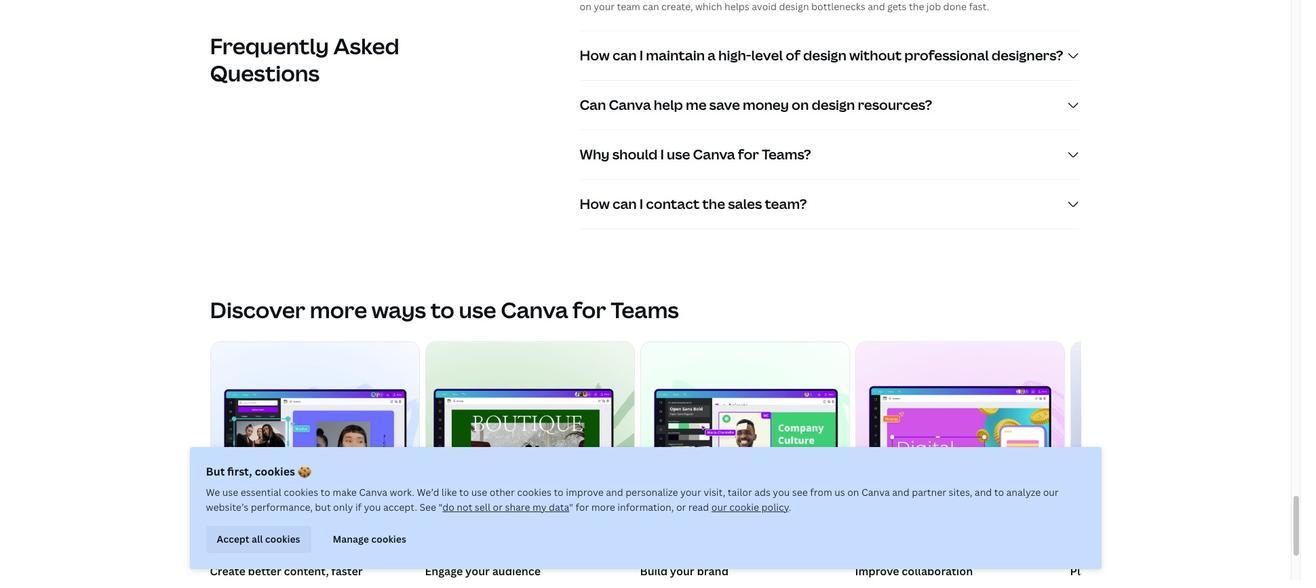 Task type: vqa. For each thing, say whether or not it's contained in the screenshot.
watercolor sun 'image'
no



Task type: locate. For each thing, give the bounding box(es) containing it.
0 vertical spatial can
[[613, 46, 637, 64]]

your right engage in the left bottom of the page
[[466, 564, 490, 579]]

2 vertical spatial i
[[640, 195, 644, 213]]

2 how from the top
[[580, 195, 610, 213]]

can inside dropdown button
[[613, 195, 637, 213]]

our cookie policy link
[[712, 501, 789, 514]]

contact
[[646, 195, 700, 213]]

can canva help me save money on design resources?
[[580, 96, 933, 114]]

plan
[[1071, 564, 1094, 579]]

i for maintain
[[640, 46, 644, 64]]

first,
[[227, 464, 252, 479]]

without
[[850, 46, 902, 64]]

cookies right the all on the left bottom of page
[[265, 533, 300, 546]]

1 vertical spatial i
[[661, 145, 664, 164]]

build
[[640, 564, 668, 579]]

1 vertical spatial how
[[580, 195, 610, 213]]

1 can from the top
[[613, 46, 637, 64]]

teams
[[611, 295, 679, 324]]

to right ways
[[431, 295, 455, 324]]

and
[[606, 486, 624, 499], [893, 486, 910, 499], [975, 486, 993, 499], [1097, 564, 1117, 579]]

to right like
[[460, 486, 469, 499]]

on inside we use essential cookies to make canva work. we'd like to use other cookies to improve and personalize your visit, tailor ads you see from us on canva and partner sites, and to analyze our website's performance, but only if you accept. see "
[[848, 486, 860, 499]]

website's
[[206, 501, 249, 514]]

for left the teams?
[[738, 145, 759, 164]]

2 can from the top
[[613, 195, 637, 213]]

i for use
[[661, 145, 664, 164]]

essential
[[241, 486, 282, 499]]

only
[[333, 501, 353, 514]]

i left contact
[[640, 195, 644, 213]]

0 vertical spatial you
[[773, 486, 790, 499]]

1 vertical spatial can
[[613, 195, 637, 213]]

your up read
[[681, 486, 702, 499]]

0 vertical spatial design
[[804, 46, 847, 64]]

on inside dropdown button
[[792, 96, 809, 114]]

your inside we use essential cookies to make canva work. we'd like to use other cookies to improve and personalize your visit, tailor ads you see from us on canva and partner sites, and to analyze our website's performance, but only if you accept. see "
[[681, 486, 702, 499]]

how can i maintain a high-level of design without professional designers?
[[580, 46, 1064, 64]]

me
[[686, 96, 707, 114]]

more left ways
[[310, 295, 367, 324]]

0 vertical spatial on
[[792, 96, 809, 114]]

plan and schedule
[[1071, 564, 1167, 579]]

policy
[[762, 501, 789, 514]]

how
[[580, 46, 610, 64], [580, 195, 610, 213]]

ways
[[372, 295, 426, 324]]

0 horizontal spatial on
[[792, 96, 809, 114]]

design right of
[[804, 46, 847, 64]]

to up data
[[554, 486, 564, 499]]

improve collaboration link
[[856, 341, 1065, 580]]

us
[[835, 486, 846, 499]]

i
[[640, 46, 644, 64], [661, 145, 664, 164], [640, 195, 644, 213]]

i right should
[[661, 145, 664, 164]]

or right sell
[[493, 501, 503, 514]]

i inside dropdown button
[[640, 195, 644, 213]]

design
[[804, 46, 847, 64], [812, 96, 855, 114]]

how can i contact the sales team?
[[580, 195, 807, 213]]

1 horizontal spatial you
[[773, 486, 790, 499]]

or left read
[[677, 501, 687, 514]]

manage cookies
[[333, 533, 406, 546]]

1 horizontal spatial on
[[848, 486, 860, 499]]

1 vertical spatial design
[[812, 96, 855, 114]]

audience
[[493, 564, 541, 579]]

can left contact
[[613, 195, 637, 213]]

faster
[[332, 564, 363, 579]]

resource createcontent image
[[211, 342, 419, 552]]

resource engageyouraudience image
[[426, 342, 634, 552]]

1 horizontal spatial our
[[1044, 486, 1059, 499]]

cookies up my
[[517, 486, 552, 499]]

performance,
[[251, 501, 313, 514]]

to
[[431, 295, 455, 324], [321, 486, 330, 499], [460, 486, 469, 499], [554, 486, 564, 499], [995, 486, 1005, 499]]

sell
[[475, 501, 491, 514]]

use inside dropdown button
[[667, 145, 691, 164]]

analyze
[[1007, 486, 1041, 499]]

" down improve
[[570, 501, 574, 514]]

should
[[613, 145, 658, 164]]

your right build at bottom
[[671, 564, 695, 579]]

how down why
[[580, 195, 610, 213]]

you right if
[[364, 501, 381, 514]]

0 vertical spatial how
[[580, 46, 610, 64]]

cookies
[[255, 464, 295, 479], [284, 486, 318, 499], [517, 486, 552, 499], [265, 533, 300, 546], [371, 533, 406, 546]]

cookies down "accept."
[[371, 533, 406, 546]]

engage
[[425, 564, 463, 579]]

from
[[811, 486, 833, 499]]

of
[[786, 46, 801, 64]]

how up can
[[580, 46, 610, 64]]

0 horizontal spatial more
[[310, 295, 367, 324]]

1 how from the top
[[580, 46, 610, 64]]

1 vertical spatial our
[[712, 501, 728, 514]]

content,
[[284, 564, 329, 579]]

0 vertical spatial for
[[738, 145, 759, 164]]

how inside dropdown button
[[580, 46, 610, 64]]

accept.
[[383, 501, 417, 514]]

discover
[[210, 295, 306, 324]]

0 horizontal spatial our
[[712, 501, 728, 514]]

cookies up essential on the left bottom
[[255, 464, 295, 479]]

0 horizontal spatial or
[[493, 501, 503, 514]]

sales
[[728, 195, 762, 213]]

we'd
[[417, 486, 439, 499]]

can
[[580, 96, 606, 114]]

the
[[703, 195, 726, 213]]

can inside dropdown button
[[613, 46, 637, 64]]

2 or from the left
[[677, 501, 687, 514]]

our down "visit,"
[[712, 501, 728, 514]]

do not sell or share my data link
[[443, 501, 570, 514]]

our
[[1044, 486, 1059, 499], [712, 501, 728, 514]]

0 horizontal spatial "
[[439, 501, 443, 514]]

our right "analyze"
[[1044, 486, 1059, 499]]

.
[[789, 501, 792, 514]]

how inside dropdown button
[[580, 195, 610, 213]]

" right see
[[439, 501, 443, 514]]

or
[[493, 501, 503, 514], [677, 501, 687, 514]]

can for contact
[[613, 195, 637, 213]]

for left teams
[[573, 295, 607, 324]]

your
[[681, 486, 702, 499], [466, 564, 490, 579], [671, 564, 695, 579]]

on right "money" at the right top
[[792, 96, 809, 114]]

2 " from the left
[[570, 501, 574, 514]]

can left maintain
[[613, 46, 637, 64]]

1 vertical spatial more
[[592, 501, 616, 514]]

1 vertical spatial on
[[848, 486, 860, 499]]

" inside we use essential cookies to make canva work. we'd like to use other cookies to improve and personalize your visit, tailor ads you see from us on canva and partner sites, and to analyze our website's performance, but only if you accept. see "
[[439, 501, 443, 514]]

personalize
[[626, 486, 678, 499]]

accept all cookies
[[217, 533, 300, 546]]

canva
[[609, 96, 651, 114], [693, 145, 736, 164], [501, 295, 569, 324], [359, 486, 388, 499], [862, 486, 890, 499]]

and right sites, at the bottom right of the page
[[975, 486, 993, 499]]

i left maintain
[[640, 46, 644, 64]]

can for maintain
[[613, 46, 637, 64]]

0 vertical spatial i
[[640, 46, 644, 64]]

but
[[315, 501, 331, 514]]

not
[[457, 501, 473, 514]]

more down improve
[[592, 501, 616, 514]]

schedule
[[1119, 564, 1167, 579]]

on
[[792, 96, 809, 114], [848, 486, 860, 499]]

design down how can i maintain a high-level of design without professional designers? dropdown button
[[812, 96, 855, 114]]

"
[[439, 501, 443, 514], [570, 501, 574, 514]]

2 vertical spatial for
[[576, 501, 589, 514]]

i for contact
[[640, 195, 644, 213]]

1 horizontal spatial "
[[570, 501, 574, 514]]

partner
[[912, 486, 947, 499]]

tailor
[[728, 486, 753, 499]]

a
[[708, 46, 716, 64]]

like
[[442, 486, 457, 499]]

for
[[738, 145, 759, 164], [573, 295, 607, 324], [576, 501, 589, 514]]

for down improve
[[576, 501, 589, 514]]

on right us
[[848, 486, 860, 499]]

1 " from the left
[[439, 501, 443, 514]]

your for build your brand
[[671, 564, 695, 579]]

0 vertical spatial our
[[1044, 486, 1059, 499]]

visit,
[[704, 486, 726, 499]]

engage your audience
[[425, 564, 541, 579]]

do not sell or share my data " for more information, or read our cookie policy .
[[443, 501, 792, 514]]

team?
[[765, 195, 807, 213]]

engage your audience link
[[425, 341, 635, 580]]

1 vertical spatial you
[[364, 501, 381, 514]]

you up policy
[[773, 486, 790, 499]]

but
[[206, 464, 225, 479]]

level
[[752, 46, 783, 64]]

1 horizontal spatial or
[[677, 501, 687, 514]]

frequently asked questions
[[210, 31, 400, 88]]



Task type: describe. For each thing, give the bounding box(es) containing it.
money
[[743, 96, 789, 114]]

create
[[210, 564, 246, 579]]

share
[[505, 501, 530, 514]]

sites,
[[949, 486, 973, 499]]

cookies inside button
[[265, 533, 300, 546]]

our inside we use essential cookies to make canva work. we'd like to use other cookies to improve and personalize your visit, tailor ads you see from us on canva and partner sites, and to analyze our website's performance, but only if you accept. see "
[[1044, 486, 1059, 499]]

0 vertical spatial more
[[310, 295, 367, 324]]

build your brand link
[[640, 341, 850, 580]]

asked
[[334, 31, 400, 60]]

save
[[710, 96, 740, 114]]

create better content, faster link
[[210, 341, 420, 580]]

my
[[533, 501, 547, 514]]

design inside how can i maintain a high-level of design without professional designers? dropdown button
[[804, 46, 847, 64]]

resource planschedule image
[[1071, 342, 1280, 552]]

why should i use canva for teams?
[[580, 145, 812, 164]]

make
[[333, 486, 357, 499]]

but first, cookies 🍪
[[206, 464, 311, 479]]

all
[[252, 533, 263, 546]]

designers?
[[992, 46, 1064, 64]]

your for engage your audience
[[466, 564, 490, 579]]

improve
[[856, 564, 900, 579]]

better
[[248, 564, 282, 579]]

cookie
[[730, 501, 760, 514]]

improve collaboration
[[856, 564, 974, 579]]

professional
[[905, 46, 989, 64]]

can canva help me save money on design resources? button
[[580, 81, 1082, 130]]

other
[[490, 486, 515, 499]]

frequently
[[210, 31, 329, 60]]

manage cookies button
[[322, 526, 417, 553]]

information,
[[618, 501, 674, 514]]

resource improvecollaboration image
[[856, 342, 1065, 552]]

to up 'but'
[[321, 486, 330, 499]]

data
[[549, 501, 570, 514]]

build your brand
[[640, 564, 729, 579]]

questions
[[210, 58, 320, 88]]

accept all cookies button
[[206, 526, 311, 553]]

design inside can canva help me save money on design resources? dropdown button
[[812, 96, 855, 114]]

how for how can i maintain a high-level of design without professional designers?
[[580, 46, 610, 64]]

and up do not sell or share my data " for more information, or read our cookie policy . at the bottom of the page
[[606, 486, 624, 499]]

how for how can i contact the sales team?
[[580, 195, 610, 213]]

read
[[689, 501, 710, 514]]

1 vertical spatial for
[[573, 295, 607, 324]]

to left "analyze"
[[995, 486, 1005, 499]]

do
[[443, 501, 455, 514]]

how can i contact the sales team? button
[[580, 180, 1082, 229]]

create better content, faster
[[210, 564, 363, 579]]

resources?
[[858, 96, 933, 114]]

cookies down 🍪 on the left bottom of page
[[284, 486, 318, 499]]

how can i maintain a high-level of design without professional designers? button
[[580, 31, 1082, 80]]

manage
[[333, 533, 369, 546]]

improve
[[566, 486, 604, 499]]

and left partner
[[893, 486, 910, 499]]

work.
[[390, 486, 415, 499]]

cookies inside button
[[371, 533, 406, 546]]

help
[[654, 96, 683, 114]]

1 or from the left
[[493, 501, 503, 514]]

teams?
[[762, 145, 812, 164]]

resource buildyourbrand image
[[641, 342, 849, 552]]

🍪
[[298, 464, 311, 479]]

we
[[206, 486, 220, 499]]

accept
[[217, 533, 250, 546]]

maintain
[[646, 46, 705, 64]]

we use essential cookies to make canva work. we'd like to use other cookies to improve and personalize your visit, tailor ads you see from us on canva and partner sites, and to analyze our website's performance, but only if you accept. see "
[[206, 486, 1059, 514]]

discover more ways to use canva for teams
[[210, 295, 679, 324]]

and right plan
[[1097, 564, 1117, 579]]

1 horizontal spatial more
[[592, 501, 616, 514]]

0 horizontal spatial you
[[364, 501, 381, 514]]

see
[[793, 486, 808, 499]]

why
[[580, 145, 610, 164]]

collaboration
[[902, 564, 974, 579]]

why should i use canva for teams? button
[[580, 130, 1082, 179]]

for inside dropdown button
[[738, 145, 759, 164]]

plan and schedule link
[[1071, 341, 1280, 580]]

ads
[[755, 486, 771, 499]]

high-
[[719, 46, 752, 64]]

if
[[356, 501, 362, 514]]



